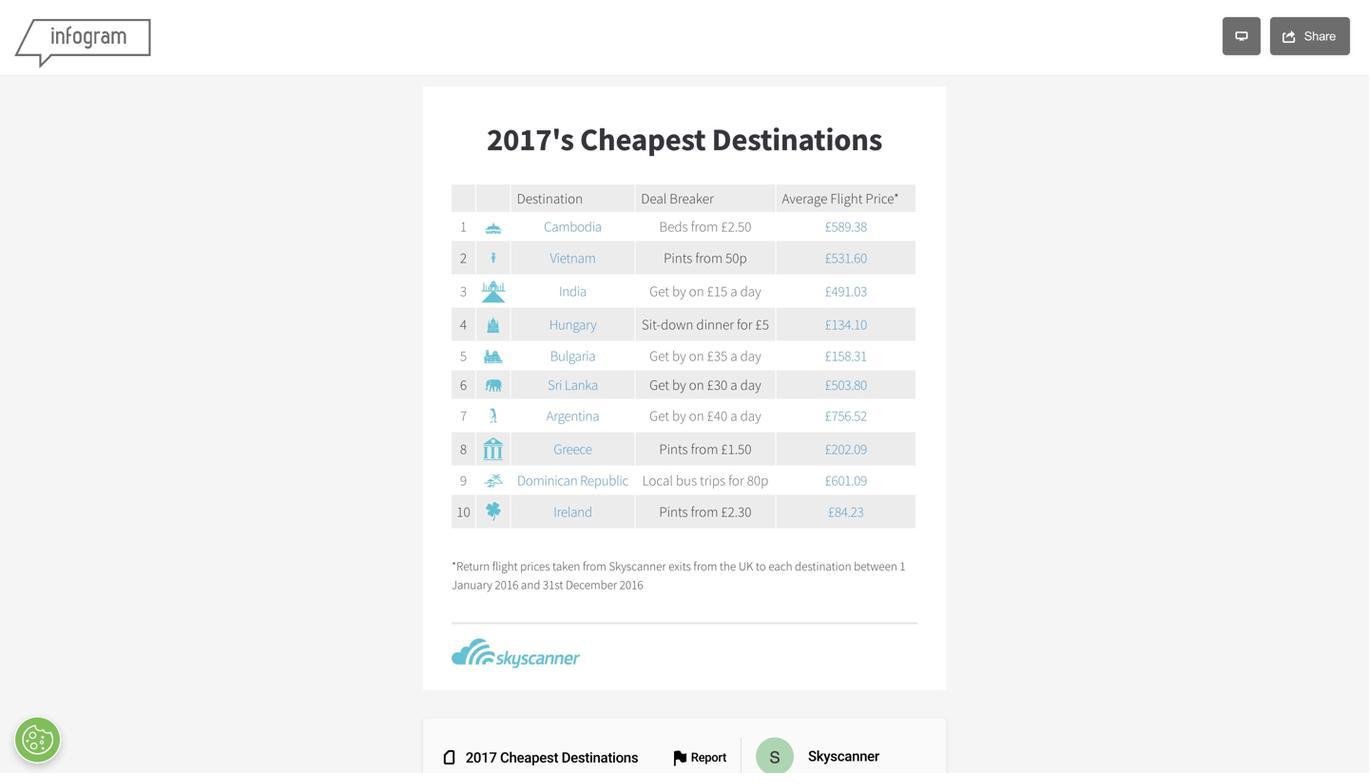 Task type: locate. For each thing, give the bounding box(es) containing it.
4 day from the top
[[740, 407, 761, 425]]

£158.31 link
[[825, 347, 867, 365]]

get down get by on £30 a day
[[650, 407, 670, 425]]

pints for pints from 50p
[[664, 249, 693, 267]]

get down the sit-
[[650, 347, 670, 365]]

9
[[460, 471, 467, 489]]

1 up '2' at the left of page
[[460, 218, 467, 236]]

for for £5
[[737, 315, 753, 333]]

january
[[452, 577, 493, 593]]

republic
[[580, 471, 629, 489]]

4 get from the top
[[650, 407, 670, 425]]

greece link
[[554, 440, 592, 458]]

destinations for 2017 cheapest destinations
[[562, 750, 638, 766]]

get by on £15 a day
[[650, 282, 761, 300]]

1 by from the top
[[672, 282, 686, 300]]

1 horizontal spatial 1
[[900, 558, 906, 574]]

on left £40 in the right of the page
[[689, 407, 704, 425]]

6
[[460, 376, 467, 394]]

1 get from the top
[[650, 282, 670, 300]]

by up down
[[672, 282, 686, 300]]

2016 right december
[[620, 577, 643, 593]]

day for get by on £40 a day
[[740, 407, 761, 425]]

day right £15
[[740, 282, 761, 300]]

8
[[460, 440, 467, 458]]

3 on from the top
[[689, 376, 704, 394]]

on for £35
[[689, 347, 704, 365]]

dominican
[[517, 471, 578, 489]]

1 a from the top
[[731, 282, 738, 300]]

2 a from the top
[[731, 347, 738, 365]]

2 day from the top
[[740, 347, 761, 365]]

1 day from the top
[[740, 282, 761, 300]]

31st
[[543, 577, 563, 593]]

beds from £2.50
[[659, 218, 752, 236]]

a right £30
[[731, 376, 738, 394]]

for left 80p
[[729, 471, 744, 489]]

bus
[[676, 471, 697, 489]]

£589.38 link
[[825, 218, 867, 236]]

get by on £35 a day
[[650, 347, 761, 365]]

0 horizontal spatial 1
[[460, 218, 467, 236]]

1 vertical spatial destinations
[[562, 750, 638, 766]]

2 vertical spatial pints
[[659, 503, 688, 521]]

0 vertical spatial pints
[[664, 249, 693, 267]]

ireland link
[[554, 503, 592, 521]]

2017
[[466, 750, 497, 766]]

india
[[559, 282, 587, 300]]

0 vertical spatial for
[[737, 315, 753, 333]]

get up the sit-
[[650, 282, 670, 300]]

skyscanner right go to your infogram library image
[[808, 748, 880, 765]]

from left 50p
[[696, 249, 723, 267]]

2
[[460, 249, 467, 267]]

cheapest up "deal"
[[580, 119, 706, 159]]

get for get by on £35 a day
[[650, 347, 670, 365]]

3
[[460, 282, 467, 300]]

3 day from the top
[[740, 376, 761, 394]]

local
[[642, 471, 673, 489]]

5
[[460, 347, 467, 365]]

price*
[[866, 189, 900, 207]]

0 horizontal spatial 2016
[[495, 577, 519, 593]]

1 on from the top
[[689, 282, 704, 300]]

to
[[756, 558, 766, 574]]

2 by from the top
[[672, 347, 686, 365]]

a
[[731, 282, 738, 300], [731, 347, 738, 365], [731, 376, 738, 394], [731, 407, 738, 425]]

pints down bus
[[659, 503, 688, 521]]

day right £40 in the right of the page
[[740, 407, 761, 425]]

£40
[[707, 407, 728, 425]]

for left £5
[[737, 315, 753, 333]]

by left £40 in the right of the page
[[672, 407, 686, 425]]

a right £15
[[731, 282, 738, 300]]

on
[[689, 282, 704, 300], [689, 347, 704, 365], [689, 376, 704, 394], [689, 407, 704, 425]]

get
[[650, 282, 670, 300], [650, 347, 670, 365], [650, 376, 670, 394], [650, 407, 670, 425]]

3 get from the top
[[650, 376, 670, 394]]

cheapest
[[580, 119, 706, 159], [500, 750, 558, 766]]

skyscanner
[[609, 558, 666, 574], [808, 748, 880, 765]]

1 vertical spatial pints
[[659, 440, 688, 458]]

1 vertical spatial skyscanner
[[808, 748, 880, 765]]

and
[[521, 577, 541, 593]]

lanka
[[565, 376, 598, 394]]

0 horizontal spatial skyscanner
[[609, 558, 666, 574]]

0 vertical spatial cheapest
[[580, 119, 706, 159]]

prices
[[520, 558, 550, 574]]

2017's cheapest destinations
[[487, 119, 883, 159]]

from right 'beds'
[[691, 218, 718, 236]]

report
[[691, 750, 727, 765]]

average flight price*
[[782, 189, 900, 207]]

0 horizontal spatial destinations
[[562, 750, 638, 766]]

0 vertical spatial destinations
[[712, 119, 883, 159]]

get by on £40 a day
[[650, 407, 761, 425]]

december
[[566, 577, 617, 593]]

pints
[[664, 249, 693, 267], [659, 440, 688, 458], [659, 503, 688, 521]]

pints down 'beds'
[[664, 249, 693, 267]]

a for £30
[[731, 376, 738, 394]]

1 horizontal spatial cheapest
[[580, 119, 706, 159]]

for
[[737, 315, 753, 333], [729, 471, 744, 489]]

£84.23 link
[[828, 503, 864, 521]]

2017 cheapest destinations
[[466, 750, 638, 766]]

pints from 50p
[[664, 249, 747, 267]]

3 a from the top
[[731, 376, 738, 394]]

0 horizontal spatial cheapest
[[500, 750, 558, 766]]

4 a from the top
[[731, 407, 738, 425]]

for for 80p
[[729, 471, 744, 489]]

a for £15
[[731, 282, 738, 300]]

1 right between
[[900, 558, 906, 574]]

day down £5
[[740, 347, 761, 365]]

on left £15
[[689, 282, 704, 300]]

1 vertical spatial for
[[729, 471, 744, 489]]

4 on from the top
[[689, 407, 704, 425]]

£491.03
[[825, 282, 867, 300]]

1 vertical spatial cheapest
[[500, 750, 558, 766]]

4 by from the top
[[672, 407, 686, 425]]

2016
[[495, 577, 519, 593], [620, 577, 643, 593]]

india link
[[559, 282, 587, 300]]

by down down
[[672, 347, 686, 365]]

£30
[[707, 376, 728, 394]]

between
[[854, 558, 898, 574]]

skyscanner left exits
[[609, 558, 666, 574]]

2 2016 from the left
[[620, 577, 643, 593]]

£531.60 link
[[825, 249, 867, 267]]

£134.10
[[825, 315, 867, 333]]

3 by from the top
[[672, 376, 686, 394]]

a right £35
[[731, 347, 738, 365]]

2 get from the top
[[650, 347, 670, 365]]

1 horizontal spatial destinations
[[712, 119, 883, 159]]

sri lanka
[[548, 376, 598, 394]]

flight
[[831, 189, 863, 207]]

by left £30
[[672, 376, 686, 394]]

local bus trips for 80p
[[642, 471, 769, 489]]

sri lanka link
[[548, 376, 598, 394]]

on left £35
[[689, 347, 704, 365]]

2 on from the top
[[689, 347, 704, 365]]

each
[[769, 558, 793, 574]]

on left £30
[[689, 376, 704, 394]]

1
[[460, 218, 467, 236], [900, 558, 906, 574]]

a right £40 in the right of the page
[[731, 407, 738, 425]]

cheapest right 2017
[[500, 750, 558, 766]]

0 vertical spatial 1
[[460, 218, 467, 236]]

from for £2.50
[[691, 218, 718, 236]]

0 vertical spatial skyscanner
[[609, 558, 666, 574]]

from down local bus trips for 80p on the bottom of page
[[691, 503, 718, 521]]

£5
[[756, 315, 769, 333]]

1 vertical spatial 1
[[900, 558, 906, 574]]

day right £30
[[740, 376, 761, 394]]

1 horizontal spatial 2016
[[620, 577, 643, 593]]

by
[[672, 282, 686, 300], [672, 347, 686, 365], [672, 376, 686, 394], [672, 407, 686, 425]]

get for get by on £15 a day
[[650, 282, 670, 300]]

pints up bus
[[659, 440, 688, 458]]

day for get by on £30 a day
[[740, 376, 761, 394]]

from up local bus trips for 80p on the bottom of page
[[691, 440, 718, 458]]

£202.09 link
[[825, 440, 867, 458]]

get down get by on £35 a day
[[650, 376, 670, 394]]

2016 down flight
[[495, 577, 519, 593]]

pints for pints from £1.50
[[659, 440, 688, 458]]



Task type: vqa. For each thing, say whether or not it's contained in the screenshot.
THE ARGENTINA "link"
yes



Task type: describe. For each thing, give the bounding box(es) containing it.
£531.60
[[825, 249, 867, 267]]

1 2016 from the left
[[495, 577, 519, 593]]

day for get by on £35 a day
[[740, 347, 761, 365]]

bulgaria link
[[550, 347, 596, 365]]

from left the
[[694, 558, 717, 574]]

by for £35
[[672, 347, 686, 365]]

dominican republic
[[517, 471, 629, 489]]

sit-down dinner for £5
[[642, 315, 769, 333]]

exits
[[669, 558, 691, 574]]

vietnam
[[550, 249, 596, 267]]

a for £40
[[731, 407, 738, 425]]

on for £15
[[689, 282, 704, 300]]

£84.23
[[828, 503, 864, 521]]

on for £30
[[689, 376, 704, 394]]

infogram logo image
[[452, 639, 580, 668]]

by for £40
[[672, 407, 686, 425]]

flight
[[492, 558, 518, 574]]

get for get by on £30 a day
[[650, 376, 670, 394]]

£601.09
[[825, 471, 867, 489]]

get for get by on £40 a day
[[650, 407, 670, 425]]

argentina link
[[547, 407, 599, 425]]

£35
[[707, 347, 728, 365]]

go to your infogram library image
[[756, 738, 794, 773]]

£601.09 link
[[825, 471, 867, 489]]

£2.30
[[721, 503, 752, 521]]

10
[[457, 503, 470, 521]]

£1.50
[[721, 440, 752, 458]]

50p
[[726, 249, 747, 267]]

£503.80 link
[[825, 376, 867, 394]]

cambodia
[[544, 218, 602, 236]]

by for £15
[[672, 282, 686, 300]]

£503.80
[[825, 376, 867, 394]]

uk
[[739, 558, 753, 574]]

£756.52
[[825, 407, 867, 425]]

£202.09
[[825, 440, 867, 458]]

destination
[[517, 189, 583, 207]]

1 horizontal spatial skyscanner
[[808, 748, 880, 765]]

sri
[[548, 376, 562, 394]]

from for 50p
[[696, 249, 723, 267]]

deal
[[641, 189, 667, 207]]

dinner
[[697, 315, 734, 333]]

£2.50
[[721, 218, 752, 236]]

beds
[[659, 218, 688, 236]]

destination
[[795, 558, 852, 574]]

infogram image
[[14, 19, 151, 69]]

*
[[452, 558, 457, 574]]

from up december
[[583, 558, 607, 574]]

1 inside * return flight prices taken from skyscanner exits from the uk to each destination between 1 january 2016 and 31st december 2016
[[900, 558, 906, 574]]

share button
[[1271, 17, 1351, 55]]

skyscanner link
[[808, 747, 880, 766]]

pints for pints from £2.30
[[659, 503, 688, 521]]

£15
[[707, 282, 728, 300]]

vietnam link
[[550, 249, 596, 267]]

trips
[[700, 471, 726, 489]]

£491.03 link
[[825, 282, 867, 300]]

destinations for 2017's cheapest destinations
[[712, 119, 883, 159]]

£134.10 link
[[825, 315, 867, 333]]

cheapest for 2017's
[[580, 119, 706, 159]]

down
[[661, 315, 694, 333]]

skyscanner inside * return flight prices taken from skyscanner exits from the uk to each destination between 1 january 2016 and 31st december 2016
[[609, 558, 666, 574]]

dominican republic link
[[517, 471, 629, 489]]

pints from £1.50
[[659, 440, 752, 458]]

greece
[[554, 440, 592, 458]]

80p
[[747, 471, 769, 489]]

cambodia link
[[544, 218, 602, 236]]

7
[[460, 407, 467, 425]]

hungary link
[[549, 315, 597, 333]]

on for £40
[[689, 407, 704, 425]]

from for £1.50
[[691, 440, 718, 458]]

share
[[1305, 29, 1336, 43]]

get by on £30 a day
[[650, 376, 761, 394]]

deal breaker
[[641, 189, 714, 207]]

bulgaria
[[550, 347, 596, 365]]

breaker
[[670, 189, 714, 207]]

day for get by on £15 a day
[[740, 282, 761, 300]]

hungary
[[549, 315, 597, 333]]

the
[[720, 558, 736, 574]]

£756.52 link
[[825, 407, 867, 425]]

argentina
[[547, 407, 599, 425]]

a for £35
[[731, 347, 738, 365]]

pints from £2.30
[[659, 503, 752, 521]]

4
[[460, 315, 467, 333]]

2017's cheapest destinations link
[[487, 119, 883, 159]]

by for £30
[[672, 376, 686, 394]]

average
[[782, 189, 828, 207]]

from for £2.30
[[691, 503, 718, 521]]

£589.38
[[825, 218, 867, 236]]

sit-
[[642, 315, 661, 333]]

cheapest for 2017
[[500, 750, 558, 766]]

£158.31
[[825, 347, 867, 365]]

ireland
[[554, 503, 592, 521]]

2017's
[[487, 119, 574, 159]]

* return flight prices taken from skyscanner exits from the uk to each destination between 1 january 2016 and 31st december 2016
[[452, 558, 906, 593]]

return
[[457, 558, 490, 574]]



